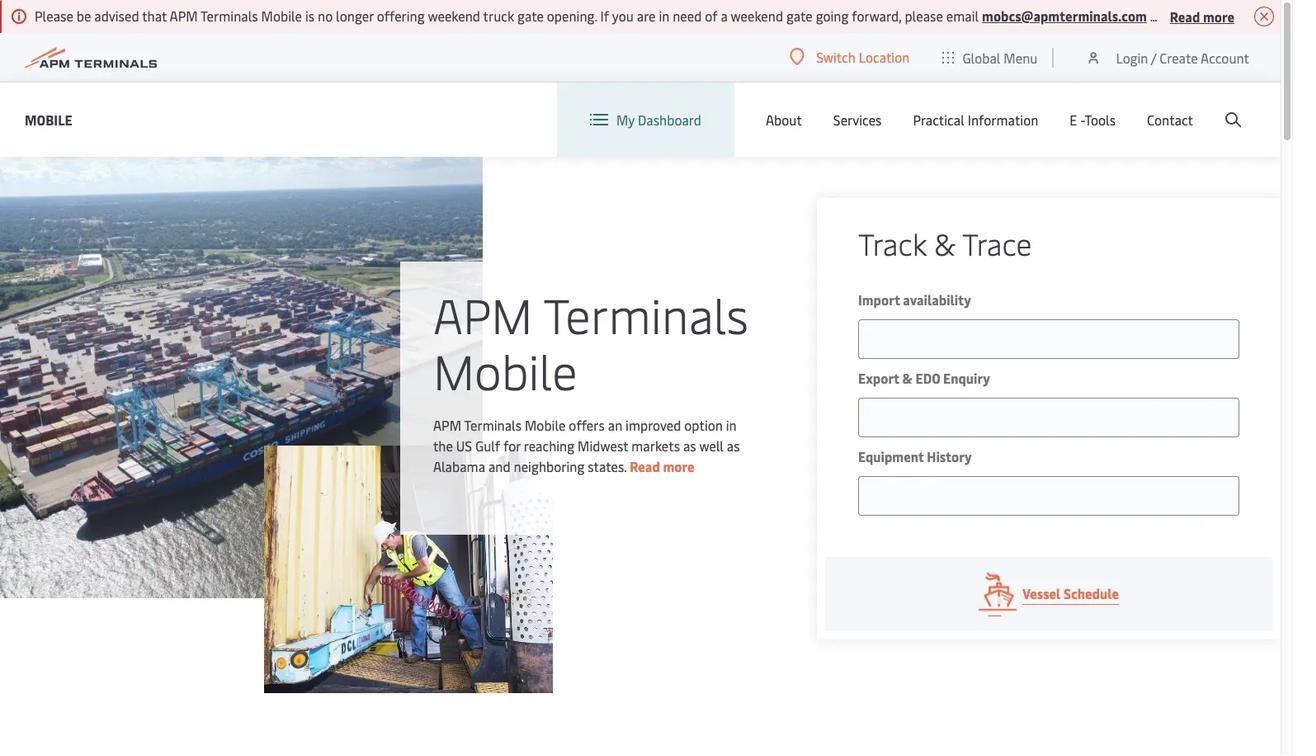 Task type: vqa. For each thing, say whether or not it's contained in the screenshot.
for
yes



Task type: locate. For each thing, give the bounding box(es) containing it.
information
[[968, 111, 1038, 129]]

contact button
[[1147, 83, 1193, 157]]

& for trace
[[934, 223, 956, 263]]

read more for 'read more' link at the bottom of the page
[[630, 457, 694, 475]]

read
[[1170, 7, 1200, 25], [630, 457, 660, 475]]

as
[[683, 437, 696, 455], [727, 437, 740, 455]]

a
[[721, 7, 728, 25], [1207, 7, 1214, 25]]

import availability
[[858, 290, 971, 309]]

if
[[600, 7, 609, 25]]

in right are
[[659, 7, 670, 25]]

0 vertical spatial terminals
[[201, 7, 258, 25]]

in right the option
[[726, 416, 737, 434]]

2 gate from the left
[[786, 7, 813, 25]]

as right well in the right of the page
[[727, 437, 740, 455]]

1 vertical spatial read
[[630, 457, 660, 475]]

0 horizontal spatial weekend
[[428, 7, 480, 25]]

improved
[[626, 416, 681, 434]]

import
[[858, 290, 900, 309]]

track
[[858, 223, 927, 263]]

neighboring
[[514, 457, 585, 475]]

more down markets on the bottom of the page
[[663, 457, 694, 475]]

1 horizontal spatial gate
[[786, 7, 813, 25]]

weekend left truck
[[428, 7, 480, 25]]

read down markets on the bottom of the page
[[630, 457, 660, 475]]

vessel
[[1023, 584, 1061, 602]]

0 horizontal spatial read
[[630, 457, 660, 475]]

1 weekend from the left
[[428, 7, 480, 25]]

1 horizontal spatial as
[[727, 437, 740, 455]]

0 vertical spatial more
[[1203, 7, 1235, 25]]

1 vertical spatial &
[[902, 369, 913, 387]]

0 horizontal spatial read more
[[630, 457, 694, 475]]

1 horizontal spatial in
[[726, 416, 737, 434]]

edo
[[916, 369, 940, 387]]

read right to
[[1170, 7, 1200, 25]]

enquiry
[[943, 369, 990, 387]]

practical information button
[[913, 83, 1038, 157]]

the
[[433, 437, 453, 455]]

read more button
[[1170, 6, 1235, 26]]

mobile link
[[25, 109, 72, 130]]

1 horizontal spatial a
[[1207, 7, 1214, 25]]

read for read more button
[[1170, 7, 1200, 25]]

for
[[503, 437, 521, 455]]

1 horizontal spatial read
[[1170, 7, 1200, 25]]

more
[[1203, 7, 1235, 25], [663, 457, 694, 475]]

0 horizontal spatial more
[[663, 457, 694, 475]]

0 horizontal spatial as
[[683, 437, 696, 455]]

gate left going on the right top
[[786, 7, 813, 25]]

export
[[858, 369, 899, 387]]

1 vertical spatial terminals
[[543, 281, 749, 347]]

0 horizontal spatial &
[[902, 369, 913, 387]]

to
[[1150, 7, 1163, 25]]

schedule
[[1064, 584, 1119, 602]]

1 a from the left
[[721, 7, 728, 25]]

& left edo
[[902, 369, 913, 387]]

markets
[[632, 437, 680, 455]]

practical information
[[913, 111, 1038, 129]]

more inside button
[[1203, 7, 1235, 25]]

login / create account
[[1116, 48, 1249, 66]]

0 vertical spatial read
[[1170, 7, 1200, 25]]

e -tools button
[[1070, 83, 1116, 157]]

weekend
[[428, 7, 480, 25], [731, 7, 783, 25]]

about
[[766, 111, 802, 129]]

0 horizontal spatial in
[[659, 7, 670, 25]]

1 horizontal spatial &
[[934, 223, 956, 263]]

rece
[[1274, 7, 1293, 25]]

gate right truck
[[518, 7, 544, 25]]

& left trace
[[934, 223, 956, 263]]

advised
[[94, 7, 139, 25]]

0 vertical spatial &
[[934, 223, 956, 263]]

about button
[[766, 83, 802, 157]]

terminals inside the apm terminals mobile offers an improved option in the us gulf for reaching midwest markets as well as alabama and neighboring states.
[[464, 416, 522, 434]]

are
[[637, 7, 656, 25]]

please
[[35, 7, 73, 25]]

1 vertical spatial apm
[[433, 281, 533, 347]]

switch
[[816, 48, 856, 66]]

terminals inside apm terminals mobile
[[543, 281, 749, 347]]

0 vertical spatial in
[[659, 7, 670, 25]]

read more
[[1170, 7, 1235, 25], [630, 457, 694, 475]]

0 vertical spatial read more
[[1170, 7, 1235, 25]]

read inside button
[[1170, 7, 1200, 25]]

in
[[659, 7, 670, 25], [726, 416, 737, 434]]

dashboard
[[638, 111, 701, 129]]

please
[[905, 7, 943, 25]]

equipment history
[[858, 447, 972, 465]]

apm inside the apm terminals mobile offers an improved option in the us gulf for reaching midwest markets as well as alabama and neighboring states.
[[433, 416, 461, 434]]

0 horizontal spatial terminals
[[201, 7, 258, 25]]

well
[[699, 437, 724, 455]]

2 horizontal spatial terminals
[[543, 281, 749, 347]]

e
[[1070, 111, 1077, 129]]

is
[[305, 7, 315, 25]]

apm inside apm terminals mobile
[[433, 281, 533, 347]]

vessel schedule
[[1023, 584, 1119, 602]]

1 horizontal spatial read more
[[1170, 7, 1235, 25]]

weekend right of
[[731, 7, 783, 25]]

apm
[[170, 7, 198, 25], [433, 281, 533, 347], [433, 416, 461, 434]]

gate
[[518, 7, 544, 25], [786, 7, 813, 25]]

read more down markets on the bottom of the page
[[630, 457, 694, 475]]

1 vertical spatial in
[[726, 416, 737, 434]]

mobcs@apmterminals.com link
[[982, 7, 1147, 25]]

&
[[934, 223, 956, 263], [902, 369, 913, 387]]

xin da yang zhou  docked at apm terminals mobile image
[[0, 157, 483, 598]]

more up 'account'
[[1203, 7, 1235, 25]]

read more up login / create account
[[1170, 7, 1235, 25]]

/
[[1151, 48, 1157, 66]]

1 vertical spatial more
[[663, 457, 694, 475]]

read more link
[[630, 457, 694, 475]]

1 as from the left
[[683, 437, 696, 455]]

1 gate from the left
[[518, 7, 544, 25]]

export & edo enquiry
[[858, 369, 990, 387]]

2 vertical spatial terminals
[[464, 416, 522, 434]]

0 horizontal spatial a
[[721, 7, 728, 25]]

mobile
[[261, 7, 302, 25], [25, 110, 72, 128], [433, 338, 577, 403], [525, 416, 566, 434]]

reaching
[[524, 437, 575, 455]]

mobcs@apmterminals.com
[[982, 7, 1147, 25]]

more for read more button
[[1203, 7, 1235, 25]]

1 vertical spatial read more
[[630, 457, 694, 475]]

more for 'read more' link at the bottom of the page
[[663, 457, 694, 475]]

as left well in the right of the page
[[683, 437, 696, 455]]

a right of
[[721, 7, 728, 25]]

vessel schedule link
[[825, 557, 1273, 631]]

2 vertical spatial apm
[[433, 416, 461, 434]]

offering
[[377, 7, 425, 25]]

1 horizontal spatial terminals
[[464, 416, 522, 434]]

of
[[705, 7, 718, 25]]

1 horizontal spatial weekend
[[731, 7, 783, 25]]

you
[[612, 7, 634, 25]]

1 horizontal spatial more
[[1203, 7, 1235, 25]]

read more for read more button
[[1170, 7, 1235, 25]]

0 vertical spatial apm
[[170, 7, 198, 25]]

contact
[[1147, 111, 1193, 129]]

read for 'read more' link at the bottom of the page
[[630, 457, 660, 475]]

my
[[616, 111, 635, 129]]

a right obtain
[[1207, 7, 1214, 25]]

0 horizontal spatial gate
[[518, 7, 544, 25]]



Task type: describe. For each thing, give the bounding box(es) containing it.
an
[[608, 416, 622, 434]]

be
[[77, 7, 91, 25]]

trace
[[962, 223, 1032, 263]]

-
[[1080, 111, 1085, 129]]

track & trace
[[858, 223, 1032, 263]]

practical
[[913, 111, 965, 129]]

account
[[1201, 48, 1249, 66]]

equipment
[[858, 447, 924, 465]]

states.
[[588, 457, 627, 475]]

apm for apm terminals mobile offers an improved option in the us gulf for reaching midwest markets as well as alabama and neighboring states.
[[433, 416, 461, 434]]

going
[[816, 7, 849, 25]]

services button
[[833, 83, 882, 157]]

login
[[1116, 48, 1148, 66]]

no
[[318, 7, 333, 25]]

switch location
[[816, 48, 910, 66]]

longer
[[336, 7, 374, 25]]

and
[[488, 457, 511, 475]]

switch location button
[[790, 48, 910, 66]]

gulf
[[475, 437, 500, 455]]

email
[[946, 7, 979, 25]]

terminals for apm terminals mobile
[[543, 281, 749, 347]]

e -tools
[[1070, 111, 1116, 129]]

apm terminals mobile offers an improved option in the us gulf for reaching midwest markets as well as alabama and neighboring states.
[[433, 416, 740, 475]]

apm terminals mobile
[[433, 281, 749, 403]]

in inside the apm terminals mobile offers an improved option in the us gulf for reaching midwest markets as well as alabama and neighboring states.
[[726, 416, 737, 434]]

option
[[684, 416, 723, 434]]

offers
[[569, 416, 605, 434]]

mobile inside apm terminals mobile
[[433, 338, 577, 403]]

alabama
[[433, 457, 485, 475]]

create
[[1160, 48, 1198, 66]]

login / create account link
[[1086, 33, 1249, 82]]

mobile inside the apm terminals mobile offers an improved option in the us gulf for reaching midwest markets as well as alabama and neighboring states.
[[525, 416, 566, 434]]

global menu
[[963, 48, 1038, 66]]

need
[[673, 7, 702, 25]]

tools
[[1085, 111, 1116, 129]]

2 a from the left
[[1207, 7, 1214, 25]]

2 as from the left
[[727, 437, 740, 455]]

2 weekend from the left
[[731, 7, 783, 25]]

global menu button
[[926, 33, 1054, 82]]

apm for apm terminals mobile
[[433, 281, 533, 347]]

opening.
[[547, 7, 597, 25]]

menu
[[1004, 48, 1038, 66]]

forward,
[[852, 7, 902, 25]]

global
[[963, 48, 1001, 66]]

terminals for apm terminals mobile offers an improved option in the us gulf for reaching midwest markets as well as alabama and neighboring states.
[[464, 416, 522, 434]]

that
[[142, 7, 167, 25]]

truck
[[483, 7, 514, 25]]

mobile secondary image
[[264, 446, 553, 693]]

midwest
[[578, 437, 628, 455]]

my dashboard
[[616, 111, 701, 129]]

please be advised that apm terminals mobile is no longer offering weekend truck gate opening. if you are in need of a weekend gate going forward, please email mobcs@apmterminals.com to obtain a quote. to rece
[[35, 7, 1293, 25]]

services
[[833, 111, 882, 129]]

my dashboard button
[[590, 83, 701, 157]]

quote. to
[[1217, 7, 1271, 25]]

& for edo
[[902, 369, 913, 387]]

location
[[859, 48, 910, 66]]

availability
[[903, 290, 971, 309]]

us
[[456, 437, 472, 455]]

obtain
[[1166, 7, 1204, 25]]

history
[[927, 447, 972, 465]]

close alert image
[[1254, 7, 1274, 26]]



